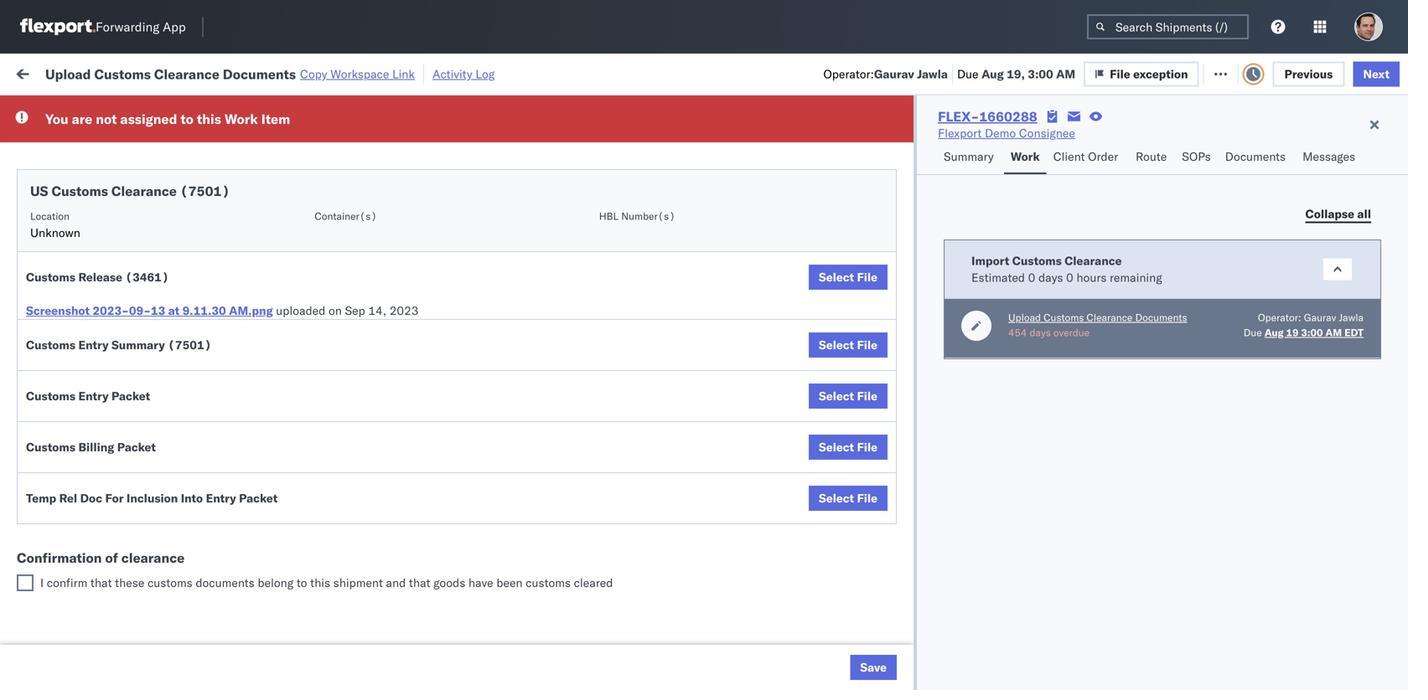Task type: locate. For each thing, give the bounding box(es) containing it.
demu1232567
[[1033, 351, 1118, 366]]

flex-1977428 for schedule delivery appointment
[[926, 315, 1013, 330]]

schedule inside schedule pickup from los angeles international airport
[[39, 158, 88, 173]]

09-
[[129, 304, 151, 318]]

2 flex-1977428 from the top
[[926, 315, 1013, 330]]

aug for 19,
[[982, 66, 1004, 81]]

bookings
[[731, 352, 780, 366], [731, 426, 780, 440], [731, 499, 780, 514], [731, 647, 780, 662]]

est, up 2:59 am est, feb 28, 2023 in the left of the page
[[327, 462, 352, 477]]

los for third schedule pickup from los angeles, ca link from the bottom of the page
[[158, 490, 177, 505]]

2 select file button from the top
[[809, 333, 888, 358]]

2 bookings test consignee from the top
[[731, 426, 865, 440]]

0 vertical spatial confirm pickup from los angeles, ca
[[39, 343, 219, 374]]

flxt00001977428a up demo123
[[1142, 315, 1258, 330]]

1 customs from the left
[[148, 576, 193, 591]]

western
[[875, 167, 919, 182], [875, 204, 919, 219]]

0 vertical spatial confirm pickup from los angeles, ca link
[[39, 342, 238, 375]]

2023 for schedule delivery appointment link for 10:30 pm est, feb 21, 2023
[[400, 315, 429, 330]]

est, down deadline button
[[320, 167, 345, 182]]

1 vertical spatial to
[[297, 576, 307, 591]]

packet for customs billing packet
[[117, 440, 156, 455]]

2 vertical spatial 17,
[[371, 204, 389, 219]]

7 resize handle column header from the left
[[1005, 130, 1025, 691]]

1 vertical spatial confirm pickup from los angeles, ca button
[[39, 379, 238, 414]]

ca up customs entry packet
[[39, 359, 54, 374]]

mode
[[513, 137, 539, 150]]

schedule for schedule delivery appointment link for 10:30 pm est, feb 21, 2023
[[39, 314, 88, 329]]

4 select file button from the top
[[809, 435, 888, 460]]

on
[[417, 65, 431, 80], [329, 304, 342, 318]]

flex-1977428 button
[[899, 274, 1016, 297], [899, 274, 1016, 297], [899, 311, 1016, 334], [899, 311, 1016, 334]]

1 horizontal spatial at
[[340, 65, 350, 80]]

schedule pickup from los angeles, ca for 2nd schedule pickup from los angeles, ca button from the bottom of the page
[[39, 527, 226, 558]]

2 confirm pickup from los angeles, ca from the top
[[39, 379, 219, 411]]

0 horizontal spatial on
[[329, 304, 342, 318]]

upload customs clearance documents button up overdue
[[1009, 311, 1188, 326]]

1 horizontal spatial 0
[[1067, 270, 1074, 285]]

17,
[[372, 130, 390, 145], [371, 167, 389, 182], [371, 204, 389, 219]]

schedule delivery appointment button down not at the top left
[[39, 129, 206, 147]]

by:
[[61, 103, 77, 117]]

1 vertical spatial aug
[[1265, 327, 1284, 339]]

2 schedule from the top
[[39, 158, 88, 173]]

17, down deadline button
[[371, 167, 389, 182]]

0 horizontal spatial 0
[[1029, 270, 1036, 285]]

1 vertical spatial 3:30
[[270, 204, 295, 219]]

1 horizontal spatial summary
[[944, 149, 994, 164]]

upload customs clearance documents up release
[[39, 232, 184, 263]]

consignee inside button
[[731, 137, 779, 150]]

pickup up 'airport'
[[91, 158, 127, 173]]

0 vertical spatial import
[[141, 65, 179, 80]]

workitem button
[[10, 133, 243, 150]]

1977428 for schedule delivery appointment
[[962, 315, 1013, 330]]

angeles, for 2nd schedule pickup from los angeles, ca link from the bottom
[[180, 527, 226, 542]]

2:59 for 2:59 am est, feb 28, 2023
[[270, 499, 295, 514]]

2 otter from the left
[[731, 130, 759, 145]]

0 vertical spatial western
[[875, 167, 919, 182]]

0 vertical spatial 3:30 pm est, feb 17, 2023
[[270, 167, 421, 182]]

19,
[[1007, 66, 1025, 81]]

0 vertical spatial air
[[513, 167, 528, 182]]

2 vertical spatial packet
[[239, 491, 278, 506]]

confirm down screenshot
[[39, 343, 81, 357]]

work,
[[176, 104, 203, 117]]

1 vertical spatial gaurav
[[1305, 312, 1337, 324]]

honeywell - test account
[[731, 278, 869, 293], [622, 315, 760, 330], [731, 315, 869, 330], [731, 389, 869, 403]]

(7501) down angeles
[[180, 183, 230, 200]]

upload customs clearance documents up overdue
[[1009, 312, 1188, 324]]

2 schedule delivery appointment button from the top
[[39, 203, 206, 221]]

exception
[[1146, 65, 1201, 80], [1134, 66, 1189, 81]]

1 appointment from the top
[[137, 130, 206, 144]]

1 vertical spatial schedule delivery appointment button
[[39, 203, 206, 221]]

2:59 for 2:59 am est, mar 3, 2023
[[270, 573, 295, 588]]

0 horizontal spatial upload customs clearance documents
[[39, 232, 184, 263]]

2 horizontal spatial 3:00
[[1302, 327, 1324, 339]]

messages button
[[1296, 142, 1365, 174]]

resize handle column header for mode
[[594, 130, 614, 691]]

0 vertical spatial schedule pickup from los angeles, ca button
[[39, 268, 238, 303]]

appointment
[[137, 130, 206, 144], [137, 203, 206, 218], [137, 314, 206, 329], [137, 646, 206, 661]]

2 0 from the left
[[1067, 270, 1074, 285]]

operator: gaurav jawla up flex
[[824, 66, 948, 81]]

from inside schedule pickup from los angeles international airport
[[130, 158, 155, 173]]

from up the clearance on the bottom of the page
[[130, 527, 155, 542]]

jawla up "flexport"
[[918, 66, 948, 81]]

1 vertical spatial upload customs clearance documents
[[1009, 312, 1188, 324]]

0 vertical spatial (7501)
[[180, 183, 230, 200]]

5 ca from the top
[[39, 544, 54, 558]]

screenshot 2023-09-13 at 9.11.30 am.png uploaded on sep 14, 2023
[[26, 304, 419, 318]]

9 schedule from the top
[[39, 646, 88, 661]]

import inside button
[[141, 65, 179, 80]]

of inside button
[[111, 462, 122, 476]]

confirm pickup from los angeles, ca down "09-"
[[39, 343, 219, 374]]

1 vertical spatial ocean
[[513, 315, 548, 330]]

lcl for otter products - test account
[[551, 130, 571, 145]]

this left shipment
[[310, 576, 330, 591]]

1 vertical spatial schedule pickup from los angeles, ca button
[[39, 526, 238, 561]]

21,
[[379, 315, 397, 330]]

days right the 454
[[1030, 327, 1051, 339]]

1 schedule delivery appointment from the top
[[39, 130, 206, 144]]

0
[[1029, 270, 1036, 285], [1067, 270, 1074, 285]]

select file button for customs entry summary (7501)
[[809, 333, 888, 358]]

5 select file button from the top
[[809, 486, 888, 512]]

schedule delivery appointment link down not at the top left
[[39, 129, 206, 145]]

packet down customs entry summary (7501)
[[112, 389, 150, 404]]

mawb1234
[[1142, 167, 1208, 182]]

documents up demo123
[[1136, 312, 1188, 324]]

client
[[622, 137, 649, 150], [1054, 149, 1085, 164]]

import up 'for'
[[141, 65, 179, 80]]

1 horizontal spatial client
[[1054, 149, 1085, 164]]

3:00 right 19,
[[1028, 66, 1054, 81]]

am down 12:00
[[298, 499, 318, 514]]

2 select from the top
[[819, 338, 855, 353]]

0 horizontal spatial customs
[[148, 576, 193, 591]]

honeywell
[[731, 278, 787, 293], [622, 315, 678, 330], [731, 315, 787, 330], [731, 389, 787, 403]]

1 1977428 from the top
[[962, 278, 1013, 293]]

activity
[[433, 67, 473, 81]]

ca for 4th schedule pickup from los angeles, ca link from the bottom of the page
[[39, 286, 54, 300]]

entry up customs billing packet
[[78, 389, 109, 404]]

to right 'for'
[[181, 111, 194, 127]]

1 horizontal spatial aug
[[1265, 327, 1284, 339]]

2 3:30 from the top
[[270, 204, 295, 219]]

sep
[[345, 304, 365, 318]]

1 resize handle column header from the left
[[240, 130, 260, 691]]

1 ocean lcl from the top
[[513, 130, 571, 145]]

0 vertical spatial 1977428
[[962, 278, 1013, 293]]

1 flex-1977428 from the top
[[926, 278, 1013, 293]]

los down customs entry summary (7501)
[[151, 379, 170, 394]]

due for due aug 19 3:00 am edt
[[1244, 327, 1263, 339]]

consignee button
[[723, 133, 874, 150]]

pickup down 2023-
[[84, 343, 121, 357]]

3:00 right 19
[[1302, 327, 1324, 339]]

0 horizontal spatial summary
[[112, 338, 165, 353]]

feb left the "21,"
[[355, 315, 376, 330]]

ocean
[[513, 130, 548, 145], [513, 315, 548, 330], [513, 573, 548, 588]]

copy workspace link button
[[300, 67, 415, 81]]

1 air from the top
[[513, 167, 528, 182]]

0 horizontal spatial at
[[168, 304, 180, 318]]

1 otter from the left
[[622, 130, 650, 145]]

ca for 2nd schedule pickup from los angeles, ca link from the bottom
[[39, 544, 54, 558]]

file for customs release (3461)
[[857, 270, 878, 285]]

aug
[[982, 66, 1004, 81], [1265, 327, 1284, 339]]

forwarding
[[96, 19, 160, 35]]

2 vertical spatial air
[[513, 462, 528, 477]]

documents inside "button"
[[1226, 149, 1286, 164]]

select file for customs entry packet
[[819, 389, 878, 404]]

1 select file from the top
[[819, 270, 878, 285]]

3 schedule pickup from los angeles, ca from the top
[[39, 527, 226, 558]]

1 schedule pickup from los angeles, ca button from the top
[[39, 268, 238, 303]]

billing
[[78, 440, 114, 455]]

2:59 am est, feb 28, 2023
[[270, 499, 422, 514]]

import up 'estimated'
[[972, 254, 1010, 268]]

1 maeu1234567 from the top
[[1033, 278, 1118, 292]]

est, down container(s) at the left of the page
[[320, 241, 345, 256]]

entry for packet
[[78, 389, 109, 404]]

1 vertical spatial at
[[168, 304, 180, 318]]

demo123
[[1142, 352, 1199, 366]]

schedule down confirm
[[39, 646, 88, 661]]

0 vertical spatial on
[[417, 65, 431, 80]]

flex-1977428 for schedule pickup from los angeles, ca
[[926, 278, 1013, 293]]

at right 13
[[168, 304, 180, 318]]

delivery down us customs clearance (7501)
[[91, 203, 134, 218]]

(7501) for us customs clearance (7501)
[[180, 183, 230, 200]]

are
[[72, 111, 92, 127]]

schedule delivery appointment for 2nd schedule delivery appointment link from the bottom of the page
[[39, 203, 206, 218]]

0 horizontal spatial numbers
[[1033, 144, 1075, 156]]

at left risk
[[340, 65, 350, 80]]

that down confirmation of clearance
[[91, 576, 112, 591]]

summary button
[[938, 142, 1004, 174]]

schedule delivery appointment button for 2:59 am est, feb 17, 2023
[[39, 129, 206, 147]]

(7501) for customs entry summary (7501)
[[168, 338, 212, 353]]

1977428 for schedule pickup from los angeles, ca
[[962, 278, 1013, 293]]

2 vertical spatial schedule pickup from los angeles, ca button
[[39, 563, 238, 598]]

resize handle column header for deadline
[[426, 130, 446, 691]]

0 horizontal spatial import
[[141, 65, 179, 80]]

lcl
[[551, 130, 571, 145], [551, 315, 571, 330]]

schedule delivery appointment button down us customs clearance (7501)
[[39, 203, 206, 221]]

pm for upload proof of delivery
[[306, 462, 324, 477]]

1988285
[[962, 130, 1013, 145]]

1 confirm pickup from los angeles, ca button from the top
[[39, 342, 238, 377]]

entry
[[78, 338, 109, 353], [78, 389, 109, 404], [206, 491, 236, 506]]

entry down 2023-
[[78, 338, 109, 353]]

0 horizontal spatial jawla
[[918, 66, 948, 81]]

appointment down us customs clearance (7501)
[[137, 203, 206, 218]]

pm right 12:00
[[306, 462, 324, 477]]

summary down "09-"
[[112, 338, 165, 353]]

2 vertical spatial schedule delivery appointment link
[[39, 313, 206, 330]]

778 at risk
[[315, 65, 373, 80]]

1 ocean from the top
[[513, 130, 548, 145]]

i
[[40, 576, 44, 591]]

aug left 19,
[[982, 66, 1004, 81]]

3 2:59 from the top
[[270, 573, 295, 588]]

1 horizontal spatial numbers
[[1203, 137, 1245, 150]]

None checkbox
[[17, 575, 34, 592]]

1977428 down 2150210
[[962, 278, 1013, 293]]

from up 'airport'
[[130, 158, 155, 173]]

2 ocean from the top
[[513, 315, 548, 330]]

air for 12:00 pm est, feb 25, 2023
[[513, 462, 528, 477]]

3 select file button from the top
[[809, 384, 888, 409]]

client for client name
[[622, 137, 649, 150]]

0 horizontal spatial operator: gaurav jawla
[[824, 66, 948, 81]]

4 resize handle column header from the left
[[594, 130, 614, 691]]

0 horizontal spatial aug
[[982, 66, 1004, 81]]

import customs clearance estimated 0 days 0 hours remaining
[[972, 254, 1163, 285]]

2023 right 3,
[[388, 573, 417, 588]]

1 vertical spatial operator: gaurav jawla
[[1258, 312, 1364, 324]]

17, for air
[[371, 167, 389, 182]]

1 horizontal spatial otter
[[731, 130, 759, 145]]

1 vertical spatial confirm
[[39, 379, 81, 394]]

0 vertical spatial upload customs clearance documents
[[39, 232, 184, 263]]

0 vertical spatial days
[[1039, 270, 1064, 285]]

file for customs entry packet
[[857, 389, 878, 404]]

1 horizontal spatial upload customs clearance documents button
[[1009, 311, 1188, 326]]

airport
[[110, 175, 147, 190]]

schedule delivery appointment for schedule delivery appointment link associated with 2:59 am est, feb 17, 2023
[[39, 130, 206, 144]]

1 vertical spatial maeu1234567
[[1033, 314, 1118, 329]]

schedule delivery appointment up customs entry summary (7501)
[[39, 314, 206, 329]]

packet down 12:00
[[239, 491, 278, 506]]

1 flxt00001977428a from the top
[[1142, 278, 1258, 293]]

digital down flex-2001714
[[922, 204, 957, 219]]

1 vertical spatial packet
[[117, 440, 156, 455]]

ocean for otter products - test account
[[513, 130, 548, 145]]

1 horizontal spatial upload customs clearance documents
[[1009, 312, 1188, 324]]

(7501) down 9.11.30
[[168, 338, 212, 353]]

work button
[[1004, 142, 1047, 174]]

3 schedule pickup from los angeles, ca button from the top
[[39, 563, 238, 598]]

0 vertical spatial entry
[[78, 338, 109, 353]]

0 vertical spatial at
[[340, 65, 350, 80]]

maeu1234567
[[1033, 278, 1118, 292], [1033, 314, 1118, 329]]

these
[[115, 576, 144, 591]]

delivery for schedule delivery appointment button associated with 10:30 pm est, feb 21, 2023
[[91, 314, 134, 329]]

los for 1st schedule pickup from los angeles, ca link from the bottom of the page
[[158, 564, 177, 579]]

2023 for 1st schedule pickup from los angeles, ca link from the bottom of the page
[[388, 573, 417, 588]]

10:30
[[270, 315, 303, 330]]

air for 3:00 pm est, feb 20, 2023
[[513, 241, 528, 256]]

6 ca from the top
[[39, 581, 54, 595]]

confirm pickup from los angeles, ca button down customs entry summary (7501)
[[39, 379, 238, 414]]

documents
[[223, 66, 296, 82], [1226, 149, 1286, 164], [39, 249, 99, 263], [1136, 312, 1188, 324]]

schedule for 4th schedule pickup from los angeles, ca link from the bottom of the page
[[39, 269, 88, 283]]

0 vertical spatial operator: gaurav jawla
[[824, 66, 948, 81]]

0 horizontal spatial upload customs clearance documents button
[[39, 231, 238, 266]]

1 confirm from the top
[[39, 343, 81, 357]]

4 schedule from the top
[[39, 269, 88, 283]]

integration test account - on ag
[[622, 241, 803, 256], [731, 241, 912, 256], [622, 462, 803, 477], [731, 462, 912, 477]]

0 horizontal spatial due
[[958, 66, 979, 81]]

2023 right the 20,
[[392, 241, 421, 256]]

packet up upload proof of delivery
[[117, 440, 156, 455]]

0 vertical spatial upload customs clearance documents button
[[39, 231, 238, 266]]

2 ocean lcl from the top
[[513, 315, 571, 330]]

1 schedule delivery appointment button from the top
[[39, 129, 206, 147]]

2 schedule delivery appointment from the top
[[39, 203, 206, 218]]

2 2:59 from the top
[[270, 499, 295, 514]]

ca up screenshot
[[39, 286, 54, 300]]

2 vertical spatial ocean
[[513, 573, 548, 588]]

ocean lcl for honeywell
[[513, 315, 571, 330]]

pm up 3:00 pm est, feb 20, 2023
[[298, 204, 317, 219]]

import inside import customs clearance estimated 0 days 0 hours remaining
[[972, 254, 1010, 268]]

2 appointment from the top
[[137, 203, 206, 218]]

2 vertical spatial entry
[[206, 491, 236, 506]]

select for customs entry summary (7501)
[[819, 338, 855, 353]]

confirm up customs billing packet
[[39, 379, 81, 394]]

international
[[39, 175, 107, 190]]

schedule delivery appointment link for 2:59 am est, feb 17, 2023
[[39, 129, 206, 145]]

0 horizontal spatial that
[[91, 576, 112, 591]]

file for customs billing packet
[[857, 440, 878, 455]]

file exception
[[1123, 65, 1201, 80], [1110, 66, 1189, 81]]

schedule down proof
[[39, 490, 88, 505]]

1 vertical spatial due
[[1244, 327, 1263, 339]]

am for 2:59 am est, feb 17, 2023
[[298, 130, 318, 145]]

los up 13
[[158, 269, 177, 283]]

flex-2150210
[[926, 241, 1013, 256]]

778
[[315, 65, 337, 80]]

-
[[704, 130, 711, 145], [865, 167, 872, 182], [865, 204, 872, 219], [756, 241, 763, 256], [865, 241, 872, 256], [790, 278, 797, 293], [681, 315, 688, 330], [790, 315, 797, 330], [790, 389, 797, 403], [756, 462, 763, 477], [865, 462, 872, 477]]

0 vertical spatial 3:30
[[270, 167, 295, 182]]

confirm pickup from los angeles, ca link
[[39, 342, 238, 375], [39, 379, 238, 412]]

test
[[714, 130, 736, 145], [792, 167, 814, 182], [792, 204, 814, 219], [683, 241, 705, 256], [792, 241, 814, 256], [800, 278, 822, 293], [691, 315, 713, 330], [800, 315, 822, 330], [783, 352, 806, 366], [800, 389, 822, 403], [783, 426, 806, 440], [683, 462, 705, 477], [792, 462, 814, 477], [783, 499, 806, 514], [783, 647, 806, 662]]

4 bookings test consignee from the top
[[731, 647, 865, 662]]

ca up i
[[39, 544, 54, 558]]

work up status : ready for work, blocked, in progress
[[182, 65, 211, 80]]

upload down location
[[39, 232, 77, 247]]

1 horizontal spatial customs
[[526, 576, 571, 591]]

schedule delivery appointment for schedule delivery appointment link for 10:30 pm est, feb 21, 2023
[[39, 314, 206, 329]]

upload inside "upload customs clearance documents"
[[39, 232, 77, 247]]

1 vertical spatial entry
[[78, 389, 109, 404]]

ocean for honeywell - test account
[[513, 315, 548, 330]]

0 vertical spatial summary
[[944, 149, 994, 164]]

0 vertical spatial ocean
[[513, 130, 548, 145]]

angeles, for first "confirm pickup from los angeles, ca" link from the bottom of the page
[[173, 379, 219, 394]]

3 schedule delivery appointment from the top
[[39, 314, 206, 329]]

28,
[[372, 499, 390, 514]]

delivery for second schedule delivery appointment button from the top of the page
[[91, 203, 134, 218]]

0 vertical spatial schedule delivery appointment button
[[39, 129, 206, 147]]

3 select from the top
[[819, 389, 855, 404]]

6 resize handle column header from the left
[[870, 130, 891, 691]]

ca for first "confirm pickup from los angeles, ca" link from the top of the page
[[39, 359, 54, 374]]

otter left products,
[[731, 130, 759, 145]]

2 vertical spatial 3:00
[[1302, 327, 1324, 339]]

5 resize handle column header from the left
[[703, 130, 723, 691]]

am right belong
[[298, 573, 318, 588]]

collapse
[[1306, 207, 1355, 221]]

2:59 for 2:59 am est, feb 17, 2023
[[270, 130, 295, 145]]

0 right 'estimated'
[[1029, 270, 1036, 285]]

client inside button
[[622, 137, 649, 150]]

1 horizontal spatial gaurav
[[1305, 312, 1337, 324]]

2 flxt00001977428a from the top
[[1142, 315, 1258, 330]]

otter for otter products, llc
[[731, 130, 759, 145]]

0 horizontal spatial this
[[197, 111, 221, 127]]

los for first "confirm pickup from los angeles, ca" link from the bottom of the page
[[151, 379, 170, 394]]

customs up screenshot
[[26, 270, 75, 285]]

5 select from the top
[[819, 491, 855, 506]]

numbers inside 'button'
[[1203, 137, 1245, 150]]

flxt00001977428a for schedule delivery appointment
[[1142, 315, 1258, 330]]

7 schedule from the top
[[39, 527, 88, 542]]

otter for otter products - test account
[[622, 130, 650, 145]]

pickup right confirm
[[91, 564, 127, 579]]

select file button for temp rel doc for inclusion into entry packet
[[809, 486, 888, 512]]

3:00 for operator:
[[1028, 66, 1054, 81]]

schedule down "you"
[[39, 130, 88, 144]]

days left hours
[[1039, 270, 1064, 285]]

1 vertical spatial schedule delivery appointment link
[[39, 203, 206, 219]]

4 select file from the top
[[819, 440, 878, 455]]

schedule pickup from los angeles, ca for 3rd schedule pickup from los angeles, ca button from the bottom
[[39, 269, 226, 300]]

mode button
[[505, 133, 597, 150]]

account
[[739, 130, 783, 145], [817, 167, 862, 182], [817, 204, 862, 219], [708, 241, 753, 256], [817, 241, 862, 256], [825, 278, 869, 293], [716, 315, 760, 330], [825, 315, 869, 330], [825, 389, 869, 403], [708, 462, 753, 477], [817, 462, 862, 477]]

angeles,
[[180, 269, 226, 283], [173, 343, 219, 357], [173, 379, 219, 394], [180, 490, 226, 505], [180, 527, 226, 542], [180, 564, 226, 579]]

numbers
[[1203, 137, 1245, 150], [1033, 144, 1075, 156]]

1 lcl from the top
[[551, 130, 571, 145]]

los down 13
[[151, 343, 170, 357]]

2 resize handle column header from the left
[[426, 130, 446, 691]]

1 select from the top
[[819, 270, 855, 285]]

1 vertical spatial air
[[513, 241, 528, 256]]

1 vertical spatial western
[[875, 204, 919, 219]]

clearance inside "upload customs clearance documents"
[[130, 232, 184, 247]]

3 air from the top
[[513, 462, 528, 477]]

1 vertical spatial flxt00001977428a
[[1142, 315, 1258, 330]]

0 vertical spatial jawla
[[918, 66, 948, 81]]

flex-1977428 up flex-1911408
[[926, 315, 1013, 330]]

documents right sops button on the right
[[1226, 149, 1286, 164]]

2 bookings from the top
[[731, 426, 780, 440]]

resize handle column header
[[240, 130, 260, 691], [426, 130, 446, 691], [485, 130, 505, 691], [594, 130, 614, 691], [703, 130, 723, 691], [870, 130, 891, 691], [1005, 130, 1025, 691], [1114, 130, 1134, 691], [1323, 130, 1343, 691], [1379, 130, 1399, 691]]

client order
[[1054, 149, 1119, 164]]

6 schedule from the top
[[39, 490, 88, 505]]

flex id
[[899, 137, 931, 150]]

upload inside upload proof of delivery link
[[39, 462, 77, 476]]

1 select file button from the top
[[809, 265, 888, 290]]

0 vertical spatial flxt00001977428a
[[1142, 278, 1258, 293]]

confirm
[[39, 343, 81, 357], [39, 379, 81, 394]]

2 schedule pickup from los angeles, ca from the top
[[39, 490, 226, 522]]

ca up customs billing packet
[[39, 396, 54, 411]]

ca for first "confirm pickup from los angeles, ca" link from the bottom of the page
[[39, 396, 54, 411]]

0 horizontal spatial 3:00
[[270, 241, 295, 256]]

1 horizontal spatial work
[[225, 111, 258, 127]]

operator: gaurav jawla
[[824, 66, 948, 81], [1258, 312, 1364, 324]]

bookings test consignee
[[731, 352, 865, 366], [731, 426, 865, 440], [731, 499, 865, 514], [731, 647, 865, 662]]

of up these
[[105, 550, 118, 567]]

digital down id
[[922, 167, 957, 182]]

flxt00001977428a down 017482927423
[[1142, 278, 1258, 293]]

1 schedule pickup from los angeles, ca from the top
[[39, 269, 226, 300]]

schedule for schedule delivery appointment link associated with 2:59 am est, feb 17, 2023
[[39, 130, 88, 144]]

delivery down not at the top left
[[91, 130, 134, 144]]

flex-1977428 down flex-2150210
[[926, 278, 1013, 293]]

1 2:59 from the top
[[270, 130, 295, 145]]

1 horizontal spatial to
[[297, 576, 307, 591]]

of
[[111, 462, 122, 476], [105, 550, 118, 567]]

1 vertical spatial 3:30 pm est, feb 17, 2023
[[270, 204, 421, 219]]

flex-1911408 button
[[899, 348, 1016, 371], [899, 348, 1016, 371]]

5 select file from the top
[[819, 491, 878, 506]]

3 schedule delivery appointment link from the top
[[39, 313, 206, 330]]

schedule delivery appointment link
[[39, 129, 206, 145], [39, 203, 206, 219], [39, 313, 206, 330]]

0 vertical spatial of
[[111, 462, 122, 476]]

numbers for mbl/mawb numbers
[[1203, 137, 1245, 150]]

customs down the clearance on the bottom of the page
[[148, 576, 193, 591]]

nyku9743990
[[1033, 130, 1116, 145]]

been
[[497, 576, 523, 591]]

client down nyku9743990
[[1054, 149, 1085, 164]]

upload customs clearance documents button up (3461)
[[39, 231, 238, 266]]

upload up rel at the left bottom of page
[[39, 462, 77, 476]]

client inside "button"
[[1054, 149, 1085, 164]]

2:59 down item
[[270, 130, 295, 145]]

1 vertical spatial import
[[972, 254, 1010, 268]]

delivery for 2:59 am est, feb 17, 2023's schedule delivery appointment button
[[91, 130, 134, 144]]

ocean lcl
[[513, 130, 571, 145], [513, 315, 571, 330]]

0 vertical spatial confirm pickup from los angeles, ca button
[[39, 342, 238, 377]]

0 vertical spatial ocean lcl
[[513, 130, 571, 145]]

on
[[766, 241, 783, 256], [875, 241, 892, 256], [766, 462, 783, 477], [875, 462, 892, 477]]

air for 3:30 pm est, feb 17, 2023
[[513, 167, 528, 182]]

schedule for 2nd schedule delivery appointment link from the bottom of the page
[[39, 203, 88, 218]]

3 schedule delivery appointment button from the top
[[39, 313, 206, 332]]

los inside schedule pickup from los angeles international airport
[[158, 158, 177, 173]]

import
[[141, 65, 179, 80], [972, 254, 1010, 268]]

upload customs clearance documents inside upload customs clearance documents link
[[39, 232, 184, 263]]

2023 for upload customs clearance documents link
[[392, 241, 421, 256]]

8 schedule from the top
[[39, 564, 88, 579]]

3,
[[374, 573, 385, 588]]

0 vertical spatial 2:59
[[270, 130, 295, 145]]

upload customs clearance documents for upload customs clearance documents link
[[39, 232, 184, 263]]

customs up 'estimated'
[[1013, 254, 1062, 268]]

select for customs release (3461)
[[819, 270, 855, 285]]

5 schedule from the top
[[39, 314, 88, 329]]

2 ca from the top
[[39, 359, 54, 374]]

4 schedule pickup from los angeles, ca from the top
[[39, 564, 226, 595]]

0 vertical spatial schedule delivery appointment link
[[39, 129, 206, 145]]

select for customs billing packet
[[819, 440, 855, 455]]

2 vertical spatial schedule delivery appointment button
[[39, 313, 206, 332]]

2 customs from the left
[[526, 576, 571, 591]]

4 appointment from the top
[[137, 646, 206, 661]]

my
[[17, 61, 43, 84]]

los left into
[[158, 490, 177, 505]]

track
[[434, 65, 461, 80]]

2 schedule pickup from los angeles, ca link from the top
[[39, 489, 238, 523]]

numbers inside container numbers
[[1033, 144, 1075, 156]]

0 vertical spatial confirm
[[39, 343, 81, 357]]

1 schedule delivery appointment link from the top
[[39, 129, 206, 145]]

1 schedule from the top
[[39, 130, 88, 144]]

8 resize handle column header from the left
[[1114, 130, 1134, 691]]

454 days overdue
[[1009, 327, 1090, 339]]

0 vertical spatial 17,
[[372, 130, 390, 145]]

appointment down (3461)
[[137, 314, 206, 329]]

4 select from the top
[[819, 440, 855, 455]]



Task type: describe. For each thing, give the bounding box(es) containing it.
deadline
[[270, 137, 313, 150]]

1911408
[[962, 352, 1013, 366]]

1 horizontal spatial operator:
[[1258, 312, 1302, 324]]

select file for temp rel doc for inclusion into entry packet
[[819, 491, 878, 506]]

risk
[[353, 65, 373, 80]]

angeles, for 1st schedule pickup from los angeles, ca link from the bottom of the page
[[180, 564, 226, 579]]

import for import work
[[141, 65, 179, 80]]

1 vertical spatial of
[[105, 550, 118, 567]]

deadline button
[[262, 133, 429, 150]]

you are not assigned to this work item
[[45, 111, 290, 127]]

feb down workspace
[[349, 130, 369, 145]]

am for 2:59 am est, feb 28, 2023
[[298, 499, 318, 514]]

schedule pickup from los angeles international airport button
[[39, 157, 238, 192]]

import for import customs clearance estimated 0 days 0 hours remaining
[[972, 254, 1010, 268]]

est, up 3:00 pm est, feb 20, 2023
[[320, 204, 345, 219]]

los for schedule pickup from los angeles international airport link
[[158, 158, 177, 173]]

upload for upload customs clearance documents button to the bottom
[[1009, 312, 1041, 324]]

4 bookings from the top
[[731, 647, 780, 662]]

1 3:30 pm est, feb 17, 2023 from the top
[[270, 167, 421, 182]]

ca for 1st schedule pickup from los angeles, ca link from the bottom of the page
[[39, 581, 54, 595]]

hbl number(s)
[[599, 210, 676, 223]]

schedule delivery appointment link for 10:30 pm est, feb 21, 2023
[[39, 313, 206, 330]]

2 confirm from the top
[[39, 379, 81, 394]]

delivery up temp rel doc for inclusion into entry packet
[[125, 462, 168, 476]]

3:00 for 454 days overdue
[[1302, 327, 1324, 339]]

los for 2nd schedule pickup from los angeles, ca link from the bottom
[[158, 527, 177, 542]]

1 horizontal spatial jawla
[[1339, 312, 1364, 324]]

in
[[250, 104, 259, 117]]

2023 right 14,
[[390, 304, 419, 318]]

3 appointment from the top
[[137, 314, 206, 329]]

0 vertical spatial operator:
[[824, 66, 874, 81]]

1 schedule pickup from los angeles, ca link from the top
[[39, 268, 238, 301]]

select file for customs billing packet
[[819, 440, 878, 455]]

1 bookings from the top
[[731, 352, 780, 366]]

19
[[1287, 327, 1299, 339]]

from down "09-"
[[124, 343, 148, 357]]

2:59 am est, mar 3, 2023
[[270, 573, 417, 588]]

upload customs clearance documents copy workspace link
[[45, 66, 415, 82]]

flexport demo consignee link
[[938, 125, 1076, 142]]

ocean lcl for otter
[[513, 130, 571, 145]]

upload customs clearance documents for upload customs clearance documents button to the bottom
[[1009, 312, 1188, 324]]

inclusion
[[127, 491, 178, 506]]

from right for
[[130, 490, 155, 505]]

1 confirm pickup from los angeles, ca link from the top
[[39, 342, 238, 375]]

pm for upload customs clearance documents
[[298, 241, 317, 256]]

angeles, for first "confirm pickup from los angeles, ca" link from the top of the page
[[173, 343, 219, 357]]

shipment
[[333, 576, 383, 591]]

from down customs entry summary (7501)
[[124, 379, 148, 394]]

angeles, for third schedule pickup from los angeles, ca link from the bottom of the page
[[180, 490, 226, 505]]

3:00 pm est, feb 20, 2023
[[270, 241, 421, 256]]

flex
[[899, 137, 918, 150]]

collapse all
[[1306, 207, 1372, 221]]

file for customs entry summary (7501)
[[857, 338, 878, 353]]

4 schedule delivery appointment from the top
[[39, 646, 206, 661]]

release
[[78, 270, 122, 285]]

2023 right 28,
[[393, 499, 422, 514]]

you
[[45, 111, 68, 127]]

file for temp rel doc for inclusion into entry packet
[[857, 491, 878, 506]]

customs billing packet
[[26, 440, 156, 455]]

schedule delivery appointment button for 10:30 pm est, feb 21, 2023
[[39, 313, 206, 332]]

summary inside button
[[944, 149, 994, 164]]

container(s)
[[315, 210, 377, 223]]

2001714
[[962, 167, 1013, 182]]

messages
[[1303, 149, 1356, 164]]

1 digital from the top
[[922, 167, 957, 182]]

0 vertical spatial gaurav
[[874, 66, 915, 81]]

pickup up confirmation of clearance
[[91, 527, 127, 542]]

est, left mar
[[321, 573, 346, 588]]

187
[[392, 65, 414, 80]]

2023 for schedule delivery appointment link associated with 2:59 am est, feb 17, 2023
[[393, 130, 422, 145]]

lcl for honeywell - test account
[[551, 315, 571, 330]]

select for temp rel doc for inclusion into entry packet
[[819, 491, 855, 506]]

container numbers
[[1033, 130, 1078, 156]]

delivery down these
[[91, 646, 134, 661]]

products,
[[762, 130, 813, 145]]

2 3:30 pm est, feb 17, 2023 from the top
[[270, 204, 421, 219]]

flex-1660288
[[938, 108, 1038, 125]]

los for first "confirm pickup from los angeles, ca" link from the top of the page
[[151, 343, 170, 357]]

3 resize handle column header from the left
[[485, 130, 505, 691]]

(10)
[[272, 65, 301, 80]]

location
[[30, 210, 70, 223]]

feb left the 20,
[[348, 241, 368, 256]]

flxt00001977428a for schedule pickup from los angeles, ca
[[1142, 278, 1258, 293]]

1 that from the left
[[91, 576, 112, 591]]

customs up customs billing packet
[[26, 389, 75, 404]]

1 3:30 from the top
[[270, 167, 295, 182]]

1 vertical spatial upload customs clearance documents button
[[1009, 311, 1188, 326]]

documents down unknown
[[39, 249, 99, 263]]

progress
[[262, 104, 303, 117]]

1 western from the top
[[875, 167, 919, 182]]

location unknown
[[30, 210, 80, 240]]

187 on track
[[392, 65, 461, 80]]

schedule pickup from los angeles international airport link
[[39, 157, 238, 191]]

resize handle column header for consignee
[[870, 130, 891, 691]]

2 digital from the top
[[922, 204, 957, 219]]

clearance
[[121, 550, 185, 567]]

2 western from the top
[[875, 204, 919, 219]]

9 resize handle column header from the left
[[1323, 130, 1343, 691]]

flexport. image
[[20, 18, 96, 35]]

pickup inside schedule pickup from los angeles international airport
[[91, 158, 127, 173]]

my work
[[17, 61, 91, 84]]

assigned
[[120, 111, 177, 127]]

from down upload customs clearance documents link
[[130, 269, 155, 283]]

uploaded
[[276, 304, 326, 318]]

sops
[[1183, 149, 1211, 164]]

doc
[[80, 491, 102, 506]]

not
[[96, 111, 117, 127]]

12:00 pm est, feb 25, 2023
[[270, 462, 429, 477]]

log
[[476, 67, 495, 81]]

3 bookings from the top
[[731, 499, 780, 514]]

copy
[[300, 67, 328, 81]]

los for 4th schedule pickup from los angeles, ca link from the bottom of the page
[[158, 269, 177, 283]]

aug 19 3:00 am edt button
[[1265, 327, 1364, 339]]

2023 for upload proof of delivery link
[[400, 462, 429, 477]]

i confirm that these customs documents belong to this shipment and that goods have been customs cleared
[[40, 576, 613, 591]]

number(s)
[[622, 210, 676, 223]]

customs up ':'
[[94, 66, 151, 82]]

2023-
[[93, 304, 129, 318]]

entry for summary
[[78, 338, 109, 353]]

schedule for 1st schedule pickup from los angeles, ca link from the bottom of the page
[[39, 564, 88, 579]]

for
[[105, 491, 124, 506]]

next
[[1364, 66, 1390, 81]]

1 vertical spatial work
[[225, 111, 258, 127]]

upload customs clearance documents link
[[39, 231, 238, 265]]

pickup down customs entry summary (7501)
[[84, 379, 121, 394]]

belong
[[258, 576, 294, 591]]

customs up overdue
[[1044, 312, 1084, 324]]

select file button for customs billing packet
[[809, 435, 888, 460]]

1 vertical spatial on
[[329, 304, 342, 318]]

products
[[653, 130, 700, 145]]

cleared
[[574, 576, 613, 591]]

angeles, for 4th schedule pickup from los angeles, ca link from the bottom of the page
[[180, 269, 226, 283]]

snooze
[[454, 137, 487, 150]]

client for client order
[[1054, 149, 1085, 164]]

am for 2:59 am est, mar 3, 2023
[[298, 573, 318, 588]]

select file button for customs release (3461)
[[809, 265, 888, 290]]

est, left 14,
[[327, 315, 352, 330]]

17, for ocean lcl
[[372, 130, 390, 145]]

documents up 'in'
[[223, 66, 296, 82]]

1 vertical spatial days
[[1030, 327, 1051, 339]]

from down temp rel doc for inclusion into entry packet
[[130, 564, 155, 579]]

flex-2001714
[[926, 167, 1013, 182]]

customs left billing
[[26, 440, 75, 455]]

customs up location
[[52, 183, 108, 200]]

pickup down upload proof of delivery button
[[91, 490, 127, 505]]

3 schedule pickup from los angeles, ca link from the top
[[39, 526, 238, 560]]

select for customs entry packet
[[819, 389, 855, 404]]

select file button for customs entry packet
[[809, 384, 888, 409]]

schedule pickup from los angeles international airport
[[39, 158, 222, 190]]

screenshot 2023-09-13 at 9.11.30 am.png link
[[26, 303, 273, 319]]

schedule pickup from los angeles, ca for 1st schedule pickup from los angeles, ca button from the bottom
[[39, 564, 226, 595]]

schedule for schedule pickup from los angeles international airport link
[[39, 158, 88, 173]]

upload for upload proof of delivery link
[[39, 462, 77, 476]]

2 schedule pickup from los angeles, ca button from the top
[[39, 526, 238, 561]]

resize handle column header for flex id
[[1005, 130, 1025, 691]]

resize handle column header for container numbers
[[1114, 130, 1134, 691]]

resize handle column header for client name
[[703, 130, 723, 691]]

aug for 19
[[1265, 327, 1284, 339]]

0 vertical spatial this
[[197, 111, 221, 127]]

20,
[[371, 241, 389, 256]]

customs up release
[[80, 232, 127, 247]]

rel
[[59, 491, 77, 506]]

feb left the 25,
[[355, 462, 376, 477]]

for
[[160, 104, 173, 117]]

3 ocean from the top
[[513, 573, 548, 588]]

13
[[151, 304, 165, 318]]

mbl/mawb
[[1142, 137, 1200, 150]]

packet for customs entry packet
[[112, 389, 150, 404]]

2 schedule delivery appointment link from the top
[[39, 203, 206, 219]]

edt
[[1345, 327, 1364, 339]]

mbl/mawb numbers
[[1142, 137, 1245, 150]]

1 horizontal spatial on
[[417, 65, 431, 80]]

4 schedule pickup from los angeles, ca link from the top
[[39, 563, 238, 597]]

pm for schedule delivery appointment
[[306, 315, 324, 330]]

am right 19,
[[1057, 66, 1076, 81]]

feb up 3:00 pm est, feb 20, 2023
[[348, 204, 368, 219]]

days inside import customs clearance estimated 0 days 0 hours remaining
[[1039, 270, 1064, 285]]

customs down screenshot
[[26, 338, 75, 353]]

goods
[[434, 576, 466, 591]]

est, right deadline
[[321, 130, 346, 145]]

upload proof of delivery button
[[39, 461, 168, 479]]

clearance inside import customs clearance estimated 0 days 0 hours remaining
[[1065, 254, 1122, 268]]

mbl/mawb numbers button
[[1134, 133, 1327, 150]]

status : ready for work, blocked, in progress
[[91, 104, 303, 117]]

am left edt
[[1326, 327, 1343, 339]]

Search Work text field
[[845, 60, 1028, 85]]

select file for customs release (3461)
[[819, 270, 878, 285]]

2 that from the left
[[409, 576, 431, 591]]

due for due aug 19, 3:00 am
[[958, 66, 979, 81]]

us
[[30, 183, 48, 200]]

2023 right container(s) at the left of the page
[[392, 204, 421, 219]]

hbl
[[599, 210, 619, 223]]

1660288
[[980, 108, 1038, 125]]

1 vertical spatial summary
[[112, 338, 165, 353]]

activity log
[[433, 67, 495, 81]]

pickup up 2023-
[[91, 269, 127, 283]]

ca for third schedule pickup from los angeles, ca link from the bottom of the page
[[39, 507, 54, 522]]

1 vertical spatial this
[[310, 576, 330, 591]]

est, down 12:00 pm est, feb 25, 2023
[[321, 499, 346, 514]]

work
[[48, 61, 91, 84]]

fcl
[[551, 573, 572, 588]]

import work
[[141, 65, 211, 80]]

save
[[861, 661, 887, 675]]

select file for customs entry summary (7501)
[[819, 338, 878, 353]]

2 integration test account - western digital from the top
[[731, 204, 957, 219]]

feb left 28,
[[349, 499, 369, 514]]

upload up by:
[[45, 66, 91, 82]]

schedule for 2nd schedule pickup from los angeles, ca link from the bottom
[[39, 527, 88, 542]]

maeu1234567 for schedule delivery appointment
[[1033, 314, 1118, 329]]

3 bookings test consignee from the top
[[731, 499, 865, 514]]

feb down deadline button
[[348, 167, 368, 182]]

0 horizontal spatial to
[[181, 111, 194, 127]]

2 confirm pickup from los angeles, ca button from the top
[[39, 379, 238, 414]]

all
[[1358, 207, 1372, 221]]

1 0 from the left
[[1029, 270, 1036, 285]]

(3461)
[[125, 270, 169, 285]]

message
[[225, 65, 272, 80]]

activity log button
[[433, 64, 495, 84]]

1 integration test account - western digital from the top
[[731, 167, 957, 182]]

previous
[[1285, 66, 1334, 81]]

10 resize handle column header from the left
[[1379, 130, 1399, 691]]

2 confirm pickup from los angeles, ca link from the top
[[39, 379, 238, 412]]

Search Shipments (/) text field
[[1088, 14, 1249, 39]]

customs inside import customs clearance estimated 0 days 0 hours remaining
[[1013, 254, 1062, 268]]

us customs clearance (7501)
[[30, 183, 230, 200]]

2023 for schedule pickup from los angeles international airport link
[[392, 167, 421, 182]]

confirmation
[[17, 550, 102, 567]]

next button
[[1354, 61, 1400, 87]]

1 confirm pickup from los angeles, ca from the top
[[39, 343, 219, 374]]

2 vertical spatial work
[[1011, 149, 1040, 164]]

angeles
[[180, 158, 222, 173]]

1 bookings test consignee from the top
[[731, 352, 865, 366]]

temp rel doc for inclusion into entry packet
[[26, 491, 278, 506]]

numbers for container numbers
[[1033, 144, 1075, 156]]

0 vertical spatial work
[[182, 65, 211, 80]]



Task type: vqa. For each thing, say whether or not it's contained in the screenshot.
1st the Ocean FCL
no



